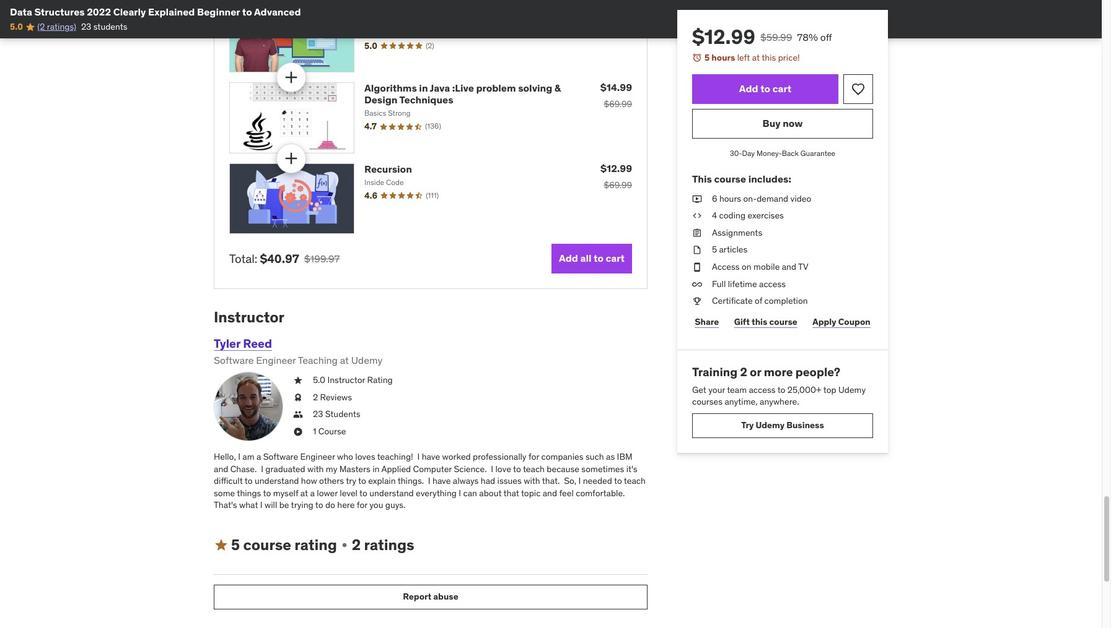 Task type: vqa. For each thing, say whether or not it's contained in the screenshot.
Privacy link
no



Task type: describe. For each thing, give the bounding box(es) containing it.
on-
[[743, 193, 757, 204]]

alarm image
[[692, 53, 702, 63]]

5.0 instructor rating
[[313, 375, 393, 386]]

25,000+
[[788, 385, 822, 396]]

i graduated
[[261, 464, 305, 475]]

0 vertical spatial and
[[782, 261, 796, 273]]

$69.99 for $14.99
[[604, 99, 632, 110]]

$12.99 $69.99
[[601, 162, 632, 191]]

add for add all to cart
[[559, 252, 578, 265]]

(2 ratings)
[[37, 21, 76, 32]]

hello,
[[214, 452, 236, 463]]

rating
[[367, 375, 393, 386]]

0 vertical spatial at
[[752, 52, 760, 63]]

back
[[782, 148, 799, 158]]

5.0 for (2 ratings)
[[10, 21, 23, 32]]

others
[[319, 476, 344, 487]]

access on mobile and tv
[[712, 261, 808, 273]]

about
[[479, 488, 502, 499]]

teaching
[[298, 354, 338, 367]]

xsmall image for 6 hours on-demand video
[[692, 193, 702, 205]]

recursion inside code
[[364, 163, 412, 187]]

add all to cart button
[[552, 244, 632, 274]]

students
[[325, 409, 360, 420]]

software inside hello, i am a software engineer who loves teaching!  i have worked professionally for companies such as ibm and chase.  i graduated with my masters in applied computer science.  i love to teach because sometimes it's difficult to understand how others try to explain things.  i have always had issues with that.  so, i needed to teach some things to myself at a lower level to understand everything i can about that topic and feel comfortable. that's what i will be trying to do here for you guys.
[[263, 452, 298, 463]]

it's
[[626, 464, 637, 475]]

136 reviews element
[[425, 122, 441, 132]]

hours for 6
[[719, 193, 741, 204]]

111 reviews element
[[426, 191, 439, 201]]

xsmall image for 4 coding exercises
[[692, 210, 702, 222]]

basics
[[364, 109, 386, 118]]

1 vertical spatial have
[[433, 476, 451, 487]]

at inside hello, i am a software engineer who loves teaching!  i have worked professionally for companies such as ibm and chase.  i graduated with my masters in applied computer science.  i love to teach because sometimes it's difficult to understand how others try to explain things.  i have always had issues with that.  so, i needed to teach some things to myself at a lower level to understand everything i can about that topic and feel comfortable. that's what i will be trying to do here for you guys.
[[300, 488, 308, 499]]

algorithms
[[364, 82, 417, 94]]

that's
[[214, 500, 237, 512]]

5.0 for (2)
[[364, 40, 377, 51]]

guarantee
[[801, 148, 835, 158]]

4.7
[[364, 121, 377, 132]]

design
[[364, 94, 398, 106]]

total: $40.97 $199.97
[[229, 251, 340, 266]]

data
[[10, 6, 32, 18]]

access inside training 2 or more people? get your team access to 25,000+ top udemy courses anytime, anywhere.
[[749, 385, 776, 396]]

engineer inside hello, i am a software engineer who loves teaching!  i have worked professionally for companies such as ibm and chase.  i graduated with my masters in applied computer science.  i love to teach because sometimes it's difficult to understand how others try to explain things.  i have always had issues with that.  so, i needed to teach some things to myself at a lower level to understand everything i can about that topic and feel comfortable. that's what i will be trying to do here for you guys.
[[300, 452, 335, 463]]

full
[[712, 279, 726, 290]]

report abuse
[[403, 592, 458, 603]]

$14.99 $69.99
[[600, 81, 632, 110]]

worked
[[442, 452, 471, 463]]

0 vertical spatial have
[[422, 452, 440, 463]]

0 horizontal spatial instructor
[[214, 308, 284, 327]]

2 horizontal spatial i
[[579, 476, 581, 487]]

(2)
[[426, 41, 434, 50]]

video
[[790, 193, 811, 204]]

at inside tyler reed software engineer teaching at udemy
[[340, 354, 349, 367]]

tyler for tyler reed
[[364, 28, 380, 37]]

to inside button
[[760, 82, 770, 95]]

abuse
[[433, 592, 458, 603]]

0 vertical spatial understand
[[255, 476, 299, 487]]

course for includes:
[[714, 173, 746, 186]]

udemy inside training 2 or more people? get your team access to 25,000+ top udemy courses anytime, anywhere.
[[838, 385, 866, 396]]

recursion link
[[364, 163, 412, 175]]

price!
[[778, 52, 800, 63]]

this
[[692, 173, 712, 186]]

xsmall image for access on mobile and tv
[[692, 261, 702, 274]]

5 articles
[[712, 244, 748, 256]]

all
[[580, 252, 591, 265]]

6 hours on-demand video
[[712, 193, 811, 204]]

you
[[370, 500, 383, 512]]

assignments
[[712, 227, 762, 238]]

4.6
[[364, 190, 378, 201]]

1 vertical spatial with
[[524, 476, 540, 487]]

tyler reed image
[[214, 372, 283, 442]]

your
[[708, 385, 725, 396]]

$40.97
[[260, 251, 299, 266]]

1 vertical spatial understand
[[369, 488, 414, 499]]

gift this course link
[[732, 310, 800, 335]]

xsmall image for 5.0 instructor rating
[[293, 375, 303, 387]]

comfortable.
[[576, 488, 625, 499]]

1 vertical spatial this
[[752, 317, 767, 328]]

some
[[214, 488, 235, 499]]

coding
[[719, 210, 746, 221]]

reviews
[[320, 392, 352, 403]]

(2
[[37, 21, 45, 32]]

had
[[481, 476, 495, 487]]

0 horizontal spatial and
[[214, 464, 228, 475]]

reed for tyler reed software engineer teaching at udemy
[[243, 336, 272, 351]]

reed for tyler reed
[[382, 28, 399, 37]]

day
[[742, 148, 755, 158]]

money-
[[757, 148, 782, 158]]

tyler reed software engineer teaching at udemy
[[214, 336, 382, 367]]

0 horizontal spatial i
[[417, 452, 420, 463]]

xsmall image for 5 articles
[[692, 244, 702, 257]]

course
[[318, 426, 346, 437]]

report abuse button
[[214, 585, 648, 610]]

anywhere.
[[760, 397, 799, 408]]

2 reviews element
[[426, 41, 434, 51]]

tv
[[798, 261, 808, 273]]

always
[[453, 476, 479, 487]]

2 vertical spatial 5.0
[[313, 375, 325, 386]]

loves
[[355, 452, 375, 463]]

6
[[712, 193, 717, 204]]

0 horizontal spatial with
[[307, 464, 324, 475]]

23 for 23 students
[[313, 409, 323, 420]]

trying
[[291, 500, 313, 512]]

more
[[764, 365, 793, 380]]

to right try
[[358, 476, 366, 487]]

5 hours left at this price!
[[705, 52, 800, 63]]

advanced
[[254, 6, 301, 18]]

share button
[[692, 310, 722, 335]]

0 vertical spatial a
[[257, 452, 261, 463]]

my
[[326, 464, 337, 475]]

xsmall image for 2 reviews
[[293, 392, 303, 404]]

23 students
[[81, 21, 127, 32]]

myself
[[273, 488, 298, 499]]

companies
[[541, 452, 584, 463]]

certificate of completion
[[712, 296, 808, 307]]

problem
[[476, 82, 516, 94]]

wishlist image
[[851, 82, 866, 96]]

demand
[[757, 193, 788, 204]]

2 ratings
[[352, 536, 414, 555]]

1 horizontal spatial for
[[529, 452, 539, 463]]

try udemy business
[[741, 420, 824, 432]]

how
[[301, 476, 317, 487]]

(111)
[[426, 191, 439, 200]]



Task type: locate. For each thing, give the bounding box(es) containing it.
to up issues
[[513, 464, 521, 475]]

xsmall image
[[692, 193, 702, 205], [692, 279, 702, 291], [293, 375, 303, 387], [293, 392, 303, 404], [293, 409, 303, 421], [293, 426, 303, 438]]

software inside tyler reed software engineer teaching at udemy
[[214, 354, 254, 367]]

$199.97
[[304, 253, 340, 265]]

0 vertical spatial access
[[759, 279, 786, 290]]

to up things
[[245, 476, 253, 487]]

0 vertical spatial 2
[[740, 365, 747, 380]]

at right left
[[752, 52, 760, 63]]

what
[[239, 500, 258, 512]]

0 vertical spatial reed
[[382, 28, 399, 37]]

0 vertical spatial 5
[[705, 52, 710, 63]]

engineer down tyler reed link
[[256, 354, 296, 367]]

2022
[[87, 6, 111, 18]]

for
[[529, 452, 539, 463], [357, 500, 367, 512]]

engineer
[[256, 354, 296, 367], [300, 452, 335, 463]]

2 vertical spatial course
[[243, 536, 291, 555]]

apply coupon
[[813, 317, 871, 328]]

a right i am
[[257, 452, 261, 463]]

0 vertical spatial tyler
[[364, 28, 380, 37]]

1 vertical spatial add
[[559, 252, 578, 265]]

1 horizontal spatial course
[[714, 173, 746, 186]]

lifetime
[[728, 279, 757, 290]]

1 vertical spatial course
[[769, 317, 797, 328]]

2 for 2 ratings
[[352, 536, 361, 555]]

1 horizontal spatial in
[[419, 82, 428, 94]]

apply
[[813, 317, 836, 328]]

1 vertical spatial $12.99
[[601, 162, 632, 174]]

0 horizontal spatial $12.99
[[601, 162, 632, 174]]

engineer up my
[[300, 452, 335, 463]]

buy now button
[[692, 109, 873, 139]]

course down i will
[[243, 536, 291, 555]]

with up topic
[[524, 476, 540, 487]]

hours right 6
[[719, 193, 741, 204]]

solving
[[518, 82, 552, 94]]

engineer inside tyler reed software engineer teaching at udemy
[[256, 354, 296, 367]]

1 vertical spatial instructor
[[327, 375, 365, 386]]

0 horizontal spatial reed
[[243, 336, 272, 351]]

needed
[[583, 476, 612, 487]]

xsmall image down teaching
[[293, 375, 303, 387]]

in inside hello, i am a software engineer who loves teaching!  i have worked professionally for companies such as ibm and chase.  i graduated with my masters in applied computer science.  i love to teach because sometimes it's difficult to understand how others try to explain things.  i have always had issues with that.  so, i needed to teach some things to myself at a lower level to understand everything i can about that topic and feel comfortable. that's what i will be trying to do here for you guys.
[[373, 464, 380, 475]]

course down completion
[[769, 317, 797, 328]]

1 vertical spatial 5
[[712, 244, 717, 256]]

teach down it's
[[624, 476, 646, 487]]

1 horizontal spatial 5.0
[[313, 375, 325, 386]]

1 vertical spatial 23
[[313, 409, 323, 420]]

1 horizontal spatial cart
[[773, 82, 791, 95]]

5 right alarm image
[[705, 52, 710, 63]]

0 vertical spatial add
[[739, 82, 758, 95]]

and down the hello, at the left bottom of the page
[[214, 464, 228, 475]]

$12.99 for $12.99 $69.99
[[601, 162, 632, 174]]

1 horizontal spatial $12.99
[[692, 24, 755, 50]]

add for add to cart
[[739, 82, 758, 95]]

0 vertical spatial $12.99
[[692, 24, 755, 50]]

to inside button
[[594, 252, 604, 265]]

this course includes:
[[692, 173, 791, 186]]

report
[[403, 592, 431, 603]]

xsmall image for 1 course
[[293, 426, 303, 438]]

0 vertical spatial instructor
[[214, 308, 284, 327]]

cart inside button
[[606, 252, 625, 265]]

0 horizontal spatial tyler
[[214, 336, 240, 351]]

inside
[[364, 178, 384, 187]]

1 vertical spatial for
[[357, 500, 367, 512]]

5.0 down teaching
[[313, 375, 325, 386]]

professionally
[[473, 452, 526, 463]]

computer
[[413, 464, 452, 475]]

includes:
[[748, 173, 791, 186]]

2 vertical spatial 5
[[231, 536, 240, 555]]

2 horizontal spatial and
[[782, 261, 796, 273]]

0 horizontal spatial a
[[257, 452, 261, 463]]

xsmall image for assignments
[[692, 227, 702, 239]]

cart right all
[[606, 252, 625, 265]]

1 vertical spatial software
[[263, 452, 298, 463]]

0 horizontal spatial engineer
[[256, 354, 296, 367]]

and
[[782, 261, 796, 273], [214, 464, 228, 475], [543, 488, 557, 499]]

hours for 5
[[712, 52, 735, 63]]

$69.99 for $12.99
[[604, 179, 632, 191]]

for left companies
[[529, 452, 539, 463]]

0 horizontal spatial for
[[357, 500, 367, 512]]

to right beginner
[[242, 6, 252, 18]]

with up how
[[307, 464, 324, 475]]

0 horizontal spatial software
[[214, 354, 254, 367]]

hours left left
[[712, 52, 735, 63]]

1 horizontal spatial udemy
[[756, 420, 785, 432]]

2 left reviews
[[313, 392, 318, 403]]

software
[[214, 354, 254, 367], [263, 452, 298, 463]]

1 horizontal spatial and
[[543, 488, 557, 499]]

now
[[783, 117, 803, 130]]

5.0 down data
[[10, 21, 23, 32]]

1 vertical spatial access
[[749, 385, 776, 396]]

5
[[705, 52, 710, 63], [712, 244, 717, 256], [231, 536, 240, 555]]

1 horizontal spatial 5
[[705, 52, 710, 63]]

to left do
[[315, 500, 323, 512]]

get
[[692, 385, 706, 396]]

0 vertical spatial for
[[529, 452, 539, 463]]

1 vertical spatial in
[[373, 464, 380, 475]]

udemy right try
[[756, 420, 785, 432]]

1 vertical spatial hours
[[719, 193, 741, 204]]

0 horizontal spatial in
[[373, 464, 380, 475]]

access
[[712, 261, 740, 273]]

at up trying
[[300, 488, 308, 499]]

code
[[386, 178, 404, 187]]

beginner
[[197, 6, 240, 18]]

ratings
[[364, 536, 414, 555]]

2 horizontal spatial 2
[[740, 365, 747, 380]]

to up i will
[[263, 488, 271, 499]]

access down mobile
[[759, 279, 786, 290]]

23 up 1
[[313, 409, 323, 420]]

5 course rating
[[231, 536, 337, 555]]

$69.99 inside $14.99 $69.99
[[604, 99, 632, 110]]

guys.
[[385, 500, 406, 512]]

a down how
[[310, 488, 315, 499]]

0 vertical spatial engineer
[[256, 354, 296, 367]]

0 vertical spatial cart
[[773, 82, 791, 95]]

23 down 2022
[[81, 21, 91, 32]]

2 inside training 2 or more people? get your team access to 25,000+ top udemy courses anytime, anywhere.
[[740, 365, 747, 380]]

do
[[325, 500, 335, 512]]

to down sometimes at bottom right
[[614, 476, 622, 487]]

1 horizontal spatial reed
[[382, 28, 399, 37]]

applied
[[381, 464, 411, 475]]

students
[[93, 21, 127, 32]]

0 vertical spatial in
[[419, 82, 428, 94]]

software up i graduated
[[263, 452, 298, 463]]

xsmall image for full lifetime access
[[692, 279, 702, 291]]

0 horizontal spatial 2
[[313, 392, 318, 403]]

1 vertical spatial udemy
[[838, 385, 866, 396]]

and left tv
[[782, 261, 796, 273]]

0 horizontal spatial understand
[[255, 476, 299, 487]]

0 horizontal spatial 5.0
[[10, 21, 23, 32]]

sometimes
[[581, 464, 624, 475]]

i down computer
[[428, 476, 430, 487]]

5 for 5 hours left at this price!
[[705, 52, 710, 63]]

tyler inside tyler reed software engineer teaching at udemy
[[214, 336, 240, 351]]

xsmall image for certificate of completion
[[692, 296, 702, 308]]

people?
[[796, 365, 840, 380]]

0 vertical spatial udemy
[[351, 354, 382, 367]]

0 horizontal spatial at
[[300, 488, 308, 499]]

cart down price!
[[773, 82, 791, 95]]

to right all
[[594, 252, 604, 265]]

strong
[[388, 109, 411, 118]]

add all to cart
[[559, 252, 625, 265]]

1 horizontal spatial a
[[310, 488, 315, 499]]

add inside button
[[739, 82, 758, 95]]

1
[[313, 426, 316, 437]]

top
[[823, 385, 836, 396]]

in left the java
[[419, 82, 428, 94]]

i up computer
[[417, 452, 420, 463]]

0 horizontal spatial udemy
[[351, 354, 382, 367]]

to up anywhere. at the bottom of page
[[778, 385, 785, 396]]

1 vertical spatial 5.0
[[364, 40, 377, 51]]

$12.99
[[692, 24, 755, 50], [601, 162, 632, 174]]

udemy right "top"
[[838, 385, 866, 396]]

2 vertical spatial 2
[[352, 536, 361, 555]]

rating
[[295, 536, 337, 555]]

add inside button
[[559, 252, 578, 265]]

have up everything
[[433, 476, 451, 487]]

xsmall image left 6
[[692, 193, 702, 205]]

tyler for tyler reed software engineer teaching at udemy
[[214, 336, 240, 351]]

0 horizontal spatial 23
[[81, 21, 91, 32]]

5.0 down tyler reed
[[364, 40, 377, 51]]

have up computer
[[422, 452, 440, 463]]

and left feel
[[543, 488, 557, 499]]

2 horizontal spatial udemy
[[838, 385, 866, 396]]

1 horizontal spatial 2
[[352, 536, 361, 555]]

1 horizontal spatial tyler
[[364, 28, 380, 37]]

teach up topic
[[523, 464, 545, 475]]

gift
[[734, 317, 750, 328]]

0 vertical spatial hours
[[712, 52, 735, 63]]

0 vertical spatial 5.0
[[10, 21, 23, 32]]

in up explain
[[373, 464, 380, 475]]

1 horizontal spatial add
[[739, 82, 758, 95]]

understand down i graduated
[[255, 476, 299, 487]]

at up 5.0 instructor rating
[[340, 354, 349, 367]]

0 vertical spatial teach
[[523, 464, 545, 475]]

30-day money-back guarantee
[[730, 148, 835, 158]]

understand up guys.
[[369, 488, 414, 499]]

0 horizontal spatial teach
[[523, 464, 545, 475]]

0 vertical spatial $69.99
[[604, 99, 632, 110]]

2 horizontal spatial at
[[752, 52, 760, 63]]

$12.99 for $12.99 $59.99 78% off
[[692, 24, 755, 50]]

0 vertical spatial software
[[214, 354, 254, 367]]

1 vertical spatial engineer
[[300, 452, 335, 463]]

explained
[[148, 6, 195, 18]]

tyler reed link
[[214, 336, 272, 351]]

5 for 5 course rating
[[231, 536, 240, 555]]

as
[[606, 452, 615, 463]]

5 left the articles
[[712, 244, 717, 256]]

2 horizontal spatial 5
[[712, 244, 717, 256]]

30-
[[730, 148, 742, 158]]

to down 5 hours left at this price!
[[760, 82, 770, 95]]

software down tyler reed link
[[214, 354, 254, 367]]

or
[[750, 365, 761, 380]]

i can
[[459, 488, 477, 499]]

feel
[[559, 488, 574, 499]]

cart inside button
[[773, 82, 791, 95]]

$59.99
[[760, 31, 792, 43]]

2 vertical spatial at
[[300, 488, 308, 499]]

with
[[307, 464, 324, 475], [524, 476, 540, 487]]

5.0
[[10, 21, 23, 32], [364, 40, 377, 51], [313, 375, 325, 386]]

instructor up reviews
[[327, 375, 365, 386]]

anytime,
[[725, 397, 758, 408]]

1 horizontal spatial teach
[[624, 476, 646, 487]]

try
[[741, 420, 754, 432]]

0 vertical spatial course
[[714, 173, 746, 186]]

buy now
[[763, 117, 803, 130]]

recursion
[[364, 163, 412, 175]]

1 vertical spatial $69.99
[[604, 179, 632, 191]]

xsmall image left full
[[692, 279, 702, 291]]

buy
[[763, 117, 781, 130]]

2 left ratings
[[352, 536, 361, 555]]

0 vertical spatial this
[[762, 52, 776, 63]]

$14.99
[[600, 81, 632, 94]]

1 $69.99 from the top
[[604, 99, 632, 110]]

this left price!
[[762, 52, 776, 63]]

completion
[[764, 296, 808, 307]]

so,
[[564, 476, 576, 487]]

2 left or at the right bottom
[[740, 365, 747, 380]]

$69.99 inside $12.99 $69.99
[[604, 179, 632, 191]]

1 vertical spatial teach
[[624, 476, 646, 487]]

1 vertical spatial cart
[[606, 252, 625, 265]]

0 vertical spatial with
[[307, 464, 324, 475]]

in inside algorithms in java :live problem solving & design techniques basics strong
[[419, 82, 428, 94]]

data structures 2022 clearly explained beginner to advanced
[[10, 6, 301, 18]]

add down 5 hours left at this price!
[[739, 82, 758, 95]]

&
[[555, 82, 561, 94]]

add
[[739, 82, 758, 95], [559, 252, 578, 265]]

try udemy business link
[[692, 414, 873, 439]]

4 coding exercises
[[712, 210, 784, 221]]

that
[[504, 488, 519, 499]]

instructor up tyler reed link
[[214, 308, 284, 327]]

medium image
[[214, 539, 229, 554]]

1 horizontal spatial 23
[[313, 409, 323, 420]]

1 vertical spatial and
[[214, 464, 228, 475]]

1 horizontal spatial instructor
[[327, 375, 365, 386]]

access down or at the right bottom
[[749, 385, 776, 396]]

to right level
[[359, 488, 367, 499]]

5 for 5 articles
[[712, 244, 717, 256]]

2 $69.99 from the top
[[604, 179, 632, 191]]

ibm
[[617, 452, 633, 463]]

2 vertical spatial udemy
[[756, 420, 785, 432]]

share
[[695, 317, 719, 328]]

23 for 23 students
[[81, 21, 91, 32]]

0 horizontal spatial 5
[[231, 536, 240, 555]]

for left you on the left of page
[[357, 500, 367, 512]]

2 horizontal spatial course
[[769, 317, 797, 328]]

2 horizontal spatial 5.0
[[364, 40, 377, 51]]

hours
[[712, 52, 735, 63], [719, 193, 741, 204]]

2
[[740, 365, 747, 380], [313, 392, 318, 403], [352, 536, 361, 555]]

level
[[340, 488, 358, 499]]

78%
[[797, 31, 818, 43]]

2 for 2 reviews
[[313, 392, 318, 403]]

lower
[[317, 488, 338, 499]]

1 vertical spatial 2
[[313, 392, 318, 403]]

course for rating
[[243, 536, 291, 555]]

because
[[547, 464, 579, 475]]

xsmall image
[[692, 210, 702, 222], [692, 227, 702, 239], [692, 244, 702, 257], [692, 261, 702, 274], [692, 296, 702, 308], [339, 541, 349, 551]]

udemy up rating
[[351, 354, 382, 367]]

2 vertical spatial and
[[543, 488, 557, 499]]

i am
[[238, 452, 254, 463]]

course up 6
[[714, 173, 746, 186]]

to
[[242, 6, 252, 18], [760, 82, 770, 95], [594, 252, 604, 265], [778, 385, 785, 396], [513, 464, 521, 475], [245, 476, 253, 487], [358, 476, 366, 487], [614, 476, 622, 487], [263, 488, 271, 499], [359, 488, 367, 499], [315, 500, 323, 512]]

xsmall image left the 23 students
[[293, 409, 303, 421]]

xsmall image left 2 reviews
[[293, 392, 303, 404]]

5 right the 'medium' image
[[231, 536, 240, 555]]

4
[[712, 210, 717, 221]]

2 reviews
[[313, 392, 352, 403]]

xsmall image for 23 students
[[293, 409, 303, 421]]

1 horizontal spatial i
[[428, 476, 430, 487]]

1 horizontal spatial with
[[524, 476, 540, 487]]

add left all
[[559, 252, 578, 265]]

techniques
[[399, 94, 453, 106]]

to inside training 2 or more people? get your team access to 25,000+ top udemy courses anytime, anywhere.
[[778, 385, 785, 396]]

udemy inside tyler reed software engineer teaching at udemy
[[351, 354, 382, 367]]

this right gift
[[752, 317, 767, 328]]

team
[[727, 385, 747, 396]]

such
[[586, 452, 604, 463]]

add to cart button
[[692, 74, 838, 104]]

i right so,
[[579, 476, 581, 487]]

reed inside tyler reed software engineer teaching at udemy
[[243, 336, 272, 351]]

of
[[755, 296, 762, 307]]

algorithms in java :live problem solving & design techniques basics strong
[[364, 82, 561, 118]]

xsmall image left 1
[[293, 426, 303, 438]]

1 vertical spatial a
[[310, 488, 315, 499]]



